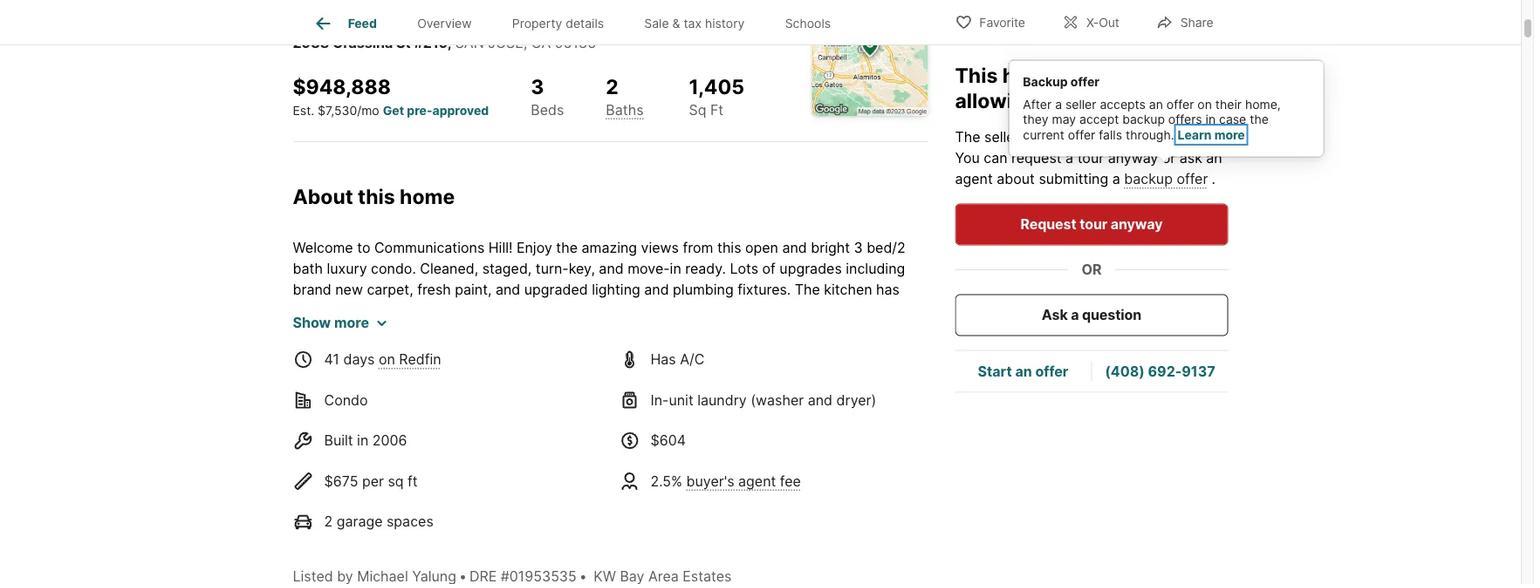 Task type: locate. For each thing, give the bounding box(es) containing it.
ft
[[408, 473, 418, 490]]

fresh
[[417, 281, 451, 298]]

property
[[512, 16, 562, 31]]

0 vertical spatial backup
[[1123, 112, 1165, 127]]

offer down accept
[[1068, 127, 1096, 142]]

anyway down accepted
[[1108, 150, 1159, 167]]

is up the faucets,
[[899, 302, 910, 319]]

to up assigned
[[450, 344, 464, 361]]

new up in
[[815, 323, 843, 340]]

1 vertical spatial this
[[717, 239, 742, 256]]

to
[[357, 239, 371, 256], [450, 344, 464, 361], [454, 428, 467, 445]]

upgrades
[[780, 260, 842, 277]]

0 horizontal spatial home
[[400, 184, 455, 209]]

side left the by
[[493, 365, 520, 382]]

built
[[324, 432, 353, 449]]

a inside after a seller accepts an offer on their home, they may accept backup offers in case the current offer falls through.
[[1056, 97, 1062, 112]]

ready.
[[685, 260, 726, 277]]

0 vertical spatial 3
[[531, 74, 544, 99]]

heated
[[655, 386, 701, 403]]

start an offer
[[978, 363, 1069, 380]]

community
[[578, 386, 651, 403]]

has down they
[[1024, 129, 1047, 146]]

start
[[978, 363, 1012, 380]]

is
[[899, 302, 910, 319], [549, 449, 560, 466]]

home up communications on the top left of page
[[400, 184, 455, 209]]

1 vertical spatial with
[[687, 344, 715, 361]]

on left their
[[1198, 97, 1212, 112]]

an right ask
[[1207, 150, 1223, 167]]

welcome
[[293, 239, 353, 256]]

2 horizontal spatial 2
[[606, 74, 619, 99]]

days
[[344, 351, 375, 368]]

with down countertops,
[[355, 323, 383, 340]]

. for . you can request a tour anyway or ask
[[1220, 129, 1224, 146]]

vieira
[[561, 407, 598, 424]]

0 vertical spatial more
[[1215, 127, 1245, 142]]

2 inside 2 baths
[[606, 74, 619, 99]]

1 vertical spatial more
[[334, 314, 369, 331]]

primary up the "tub."
[[564, 323, 615, 340]]

and up just
[[882, 386, 906, 403]]

1,405 sq ft
[[689, 74, 745, 118]]

about this home
[[293, 184, 455, 209]]

1 vertical spatial seller
[[985, 129, 1020, 146]]

1 vertical spatial .
[[1212, 171, 1216, 188]]

case
[[1220, 112, 1247, 127]]

and left 1
[[806, 365, 831, 382]]

in up learn more link
[[1206, 112, 1216, 127]]

tour right request
[[1080, 216, 1108, 233]]

in down vta,
[[597, 449, 609, 466]]

the down faucet,
[[535, 323, 560, 340]]

a inside "ask a question" "button"
[[1071, 307, 1079, 324]]

get
[[383, 103, 404, 118]]

and down amazing
[[599, 260, 624, 277]]

1 vertical spatial 2
[[417, 365, 426, 382]]

2 left garage
[[324, 514, 333, 531]]

may up already on the top of the page
[[1052, 112, 1076, 127]]

a inside . you can request a tour anyway or ask
[[1066, 150, 1074, 167]]

0 horizontal spatial .
[[1212, 171, 1216, 188]]

2 , from the left
[[524, 34, 528, 51]]

fast
[[420, 407, 446, 424]]

agent left fee
[[739, 473, 776, 490]]

sjc
[[400, 449, 426, 466]]

1 horizontal spatial this
[[717, 239, 742, 256]]

0 vertical spatial on
[[1198, 97, 1212, 112]]

current
[[1023, 127, 1065, 142]]

0 horizontal spatial with
[[355, 323, 383, 340]]

this right about
[[358, 184, 395, 209]]

0 horizontal spatial 3
[[531, 74, 544, 99]]

2 up unit.
[[417, 365, 426, 382]]

1 vertical spatial may
[[1052, 112, 1076, 127]]

2 side from the left
[[544, 365, 572, 382]]

2 for 2 garage spaces
[[324, 514, 333, 531]]

an down be
[[1149, 97, 1164, 112]]

built in 2006
[[324, 432, 407, 449]]

home up "after"
[[1003, 63, 1058, 87]]

offer up ask
[[1190, 129, 1220, 146]]

3 up including on the top right of page
[[854, 239, 863, 256]]

communications
[[374, 239, 485, 256]]

agent down you
[[955, 171, 993, 188]]

are
[[853, 407, 874, 424]]

1 horizontal spatial 3
[[854, 239, 863, 256]]

on right the days
[[379, 351, 395, 368]]

after
[[1023, 97, 1052, 112]]

has down including on the top right of page
[[877, 281, 900, 298]]

kitchen up "bedroom"
[[824, 281, 873, 298]]

this up allowing
[[955, 63, 998, 87]]

an inside after a seller accepts an offer on their home, they may accept backup offers in case the current offer falls through.
[[1149, 97, 1164, 112]]

0 vertical spatial may
[[1063, 63, 1104, 87]]

now
[[1150, 88, 1192, 112]]

95136
[[555, 34, 596, 51]]

a right ask at the right of the page
[[1071, 307, 1079, 324]]

and down the lighting at the left of page
[[576, 302, 601, 319]]

1 vertical spatial to
[[450, 344, 464, 361]]

1 horizontal spatial primary
[[781, 302, 832, 319]]

primary up sinks,
[[781, 302, 832, 319]]

favorite
[[980, 15, 1026, 30]]

the down upgrades
[[795, 281, 820, 298]]

pre-
[[407, 103, 433, 118]]

map entry image
[[812, 0, 928, 116]]

on redfin link
[[379, 351, 441, 368]]

plumbing
[[673, 281, 734, 298]]

0 vertical spatial to
[[357, 239, 371, 256]]

1 , from the left
[[448, 34, 452, 51]]

upgraded
[[524, 281, 588, 298]]

more for show more
[[334, 314, 369, 331]]

1 horizontal spatial is
[[899, 302, 910, 319]]

laundry
[[698, 392, 747, 409]]

1 horizontal spatial side
[[544, 365, 572, 382]]

0 vertical spatial this
[[955, 63, 998, 87]]

with down reglazed
[[687, 344, 715, 361]]

is down freeways,
[[549, 449, 560, 466]]

3 up the beds
[[531, 74, 544, 99]]

backup inside after a seller accepts an offer on their home, they may accept backup offers in case the current offer falls through.
[[1123, 112, 1165, 127]]

show more button
[[293, 313, 387, 334]]

#219
[[414, 34, 448, 51]]

1 horizontal spatial ,
[[524, 34, 528, 51]]

0 horizontal spatial ,
[[448, 34, 452, 51]]

0 vertical spatial kitchen
[[824, 281, 873, 298]]

1 horizontal spatial home
[[1003, 63, 1058, 87]]

backup up through.
[[1123, 112, 1165, 127]]

dryer)
[[837, 392, 877, 409]]

paint,
[[455, 281, 492, 298]]

the down "are"
[[831, 428, 857, 445]]

bed/2
[[867, 239, 906, 256]]

anyway down backup offer
[[1111, 216, 1163, 233]]

and up full-
[[903, 323, 928, 340]]

more
[[1215, 127, 1245, 142], [334, 314, 369, 331]]

to up airport.
[[454, 428, 467, 445]]

backup
[[1023, 75, 1068, 89]]

2 vertical spatial has
[[653, 323, 677, 340]]

0 horizontal spatial primary
[[564, 323, 615, 340]]

2 vertical spatial new
[[815, 323, 843, 340]]

a up submitting
[[1066, 150, 1074, 167]]

tab list
[[293, 0, 865, 45]]

0 vertical spatial has
[[1024, 129, 1047, 146]]

0 horizontal spatial seller
[[985, 129, 1020, 146]]

0 vertical spatial home
[[1003, 63, 1058, 87]]

agent inside an agent about submitting a
[[955, 171, 993, 188]]

1 vertical spatial 3
[[854, 239, 863, 256]]

oversized
[[493, 344, 557, 361]]

1 horizontal spatial .
[[1220, 129, 1224, 146]]

ask
[[1042, 307, 1068, 324]]

the inside after a seller accepts an offer on their home, they may accept backup offers in case the current offer falls through.
[[1250, 112, 1269, 127]]

may inside this home may not be allowing tours right now
[[1063, 63, 1104, 87]]

home
[[1003, 63, 1058, 87], [400, 184, 455, 209]]

(408) 692-9137 link
[[1105, 363, 1216, 380]]

in down views
[[670, 260, 682, 277]]

0 vertical spatial this
[[358, 184, 395, 209]]

2 up baths link
[[606, 74, 619, 99]]

this down 85/87
[[484, 449, 511, 466]]

to up luxury
[[357, 239, 371, 256]]

0 horizontal spatial more
[[334, 314, 369, 331]]

overview tab
[[397, 3, 492, 45]]

may up tours
[[1063, 63, 1104, 87]]

1 horizontal spatial agent
[[955, 171, 993, 188]]

baths link
[[606, 101, 644, 118]]

the down home,
[[1250, 112, 1269, 127]]

1 vertical spatial kitchen
[[475, 302, 523, 319]]

. inside . you can request a tour anyway or ask
[[1220, 129, 1224, 146]]

offer down ask
[[1177, 171, 1208, 188]]

. down learn more
[[1212, 171, 1216, 188]]

1 horizontal spatial 2
[[417, 365, 426, 382]]

3 inside 3 beds
[[531, 74, 544, 99]]

2988
[[293, 34, 329, 51]]

&
[[673, 16, 680, 31]]

has a/c
[[651, 351, 705, 368]]

backup offer
[[1125, 171, 1208, 188]]

seller up accept
[[1066, 97, 1097, 112]]

0 vertical spatial 2
[[606, 74, 619, 99]]

buyer's agent fee link
[[687, 473, 801, 490]]

tour down the seller has already accepted an offer
[[1078, 150, 1104, 167]]

the up the turn- at the top left of the page
[[556, 239, 578, 256]]

0 horizontal spatial kitchen
[[475, 302, 523, 319]]

1 horizontal spatial more
[[1215, 127, 1245, 142]]

per
[[362, 473, 384, 490]]

0 horizontal spatial side
[[493, 365, 520, 382]]

grand
[[747, 407, 785, 424]]

a down . you can request a tour anyway or ask
[[1113, 171, 1121, 188]]

0 vertical spatial primary
[[781, 302, 832, 319]]

unit
[[669, 392, 694, 409]]

(408)
[[1105, 363, 1145, 380]]

this
[[955, 63, 998, 87], [484, 449, 511, 466]]

clubhouse.
[[293, 407, 365, 424]]

0 horizontal spatial this
[[358, 184, 395, 209]]

/mo
[[357, 103, 379, 118]]

0 horizontal spatial 2
[[324, 514, 333, 531]]

hoa
[[515, 449, 545, 466]]

1 vertical spatial agent
[[739, 473, 776, 490]]

feed link
[[313, 13, 377, 34]]

3 inside welcome to communications hill! enjoy the amazing views from this open and bright 3 bed/2 bath luxury condo. cleaned, staged, turn-key, and move-in ready. lots of upgrades including brand new carpet, fresh paint, and upgraded lighting and plumbing fixtures. the kitchen has granite countertops, a new kitchen faucet, and stainless steel appliances. primary bedroom is spacious with a large walk-in closet. the primary bath has reglazed dual sinks, new faucets, and a standing shower next to the oversized tub. large balcony with gorgeous views. in unit, full- size washer/dryer. 2 assigned side by side parking spots in the gated garage, and 1 additional detached storage unit. amenities include a community heated pool (seasonal), spa, gym, and clubhouse. blazing fast internet service. vieira park and the trail and grand staircase are just across the street. close to 85/87 freeways, vta, shopping, dining, oakridge mall, the plant, downtown, and sjc airport. this hoa is not in litigation!
[[854, 239, 863, 256]]

1 vertical spatial this
[[484, 449, 511, 466]]

anyway inside request tour anyway button
[[1111, 216, 1163, 233]]

0 horizontal spatial new
[[335, 281, 363, 298]]

1 horizontal spatial this
[[955, 63, 998, 87]]

1 vertical spatial on
[[379, 351, 395, 368]]

0 vertical spatial anyway
[[1108, 150, 1159, 167]]

0 vertical spatial seller
[[1066, 97, 1097, 112]]

1 horizontal spatial new
[[443, 302, 471, 319]]

1 horizontal spatial on
[[1198, 97, 1212, 112]]

0 horizontal spatial has
[[653, 323, 677, 340]]

1 horizontal spatial with
[[687, 344, 715, 361]]

seller up can
[[985, 129, 1020, 146]]

the
[[1250, 112, 1269, 127], [556, 239, 578, 256], [468, 344, 489, 361], [685, 365, 706, 382], [664, 407, 686, 424], [340, 428, 362, 445]]

backup down or
[[1125, 171, 1173, 188]]

85/87
[[471, 428, 509, 445]]

kitchen up closet.
[[475, 302, 523, 319]]

$604
[[651, 432, 686, 449]]

from
[[683, 239, 714, 256]]

0 vertical spatial with
[[355, 323, 383, 340]]

0 vertical spatial .
[[1220, 129, 1224, 146]]

0 vertical spatial tour
[[1078, 150, 1104, 167]]

more up standing
[[334, 314, 369, 331]]

. you can request a tour anyway or ask
[[955, 129, 1224, 167]]

. down case at the top right
[[1220, 129, 1224, 146]]

this inside welcome to communications hill! enjoy the amazing views from this open and bright 3 bed/2 bath luxury condo. cleaned, staged, turn-key, and move-in ready. lots of upgrades including brand new carpet, fresh paint, and upgraded lighting and plumbing fixtures. the kitchen has granite countertops, a new kitchen faucet, and stainless steel appliances. primary bedroom is spacious with a large walk-in closet. the primary bath has reglazed dual sinks, new faucets, and a standing shower next to the oversized tub. large balcony with gorgeous views. in unit, full- size washer/dryer. 2 assigned side by side parking spots in the gated garage, and 1 additional detached storage unit. amenities include a community heated pool (seasonal), spa, gym, and clubhouse. blazing fast internet service. vieira park and the trail and grand staircase are just across the street. close to 85/87 freeways, vta, shopping, dining, oakridge mall, the plant, downtown, and sjc airport. this hoa is not in litigation!
[[717, 239, 742, 256]]

, left ca on the left of page
[[524, 34, 528, 51]]

a
[[1056, 97, 1062, 112], [1066, 150, 1074, 167], [1113, 171, 1121, 188], [431, 302, 439, 319], [1071, 307, 1079, 324], [387, 323, 395, 340], [293, 344, 301, 361], [567, 386, 574, 403]]

sale & tax history tab
[[624, 3, 765, 45]]

1 vertical spatial is
[[549, 449, 560, 466]]

1 horizontal spatial seller
[[1066, 97, 1097, 112]]

about
[[997, 171, 1035, 188]]

on
[[1198, 97, 1212, 112], [379, 351, 395, 368]]

seller
[[1066, 97, 1097, 112], [985, 129, 1020, 146]]

1 side from the left
[[493, 365, 520, 382]]

, down overview
[[448, 34, 452, 51]]

new down luxury
[[335, 281, 363, 298]]

this up lots
[[717, 239, 742, 256]]

0 vertical spatial agent
[[955, 171, 993, 188]]

1 vertical spatial home
[[400, 184, 455, 209]]

an agent about submitting a
[[955, 150, 1223, 188]]

0 horizontal spatial this
[[484, 449, 511, 466]]

new up walk- at bottom
[[443, 302, 471, 319]]

may inside after a seller accepts an offer on their home, they may accept backup offers in case the current offer falls through.
[[1052, 112, 1076, 127]]

gated
[[710, 365, 748, 382]]

more down case at the top right
[[1215, 127, 1245, 142]]

2 vertical spatial 2
[[324, 514, 333, 531]]

2
[[606, 74, 619, 99], [417, 365, 426, 382], [324, 514, 333, 531]]

the down heated
[[664, 407, 686, 424]]

walk-
[[436, 323, 472, 340]]

1 vertical spatial anyway
[[1111, 216, 1163, 233]]

1 horizontal spatial has
[[877, 281, 900, 298]]

hill!
[[489, 239, 513, 256]]

1 vertical spatial primary
[[564, 323, 615, 340]]

2 horizontal spatial new
[[815, 323, 843, 340]]

balcony
[[632, 344, 683, 361]]

the up downtown,
[[340, 428, 362, 445]]

more inside dropdown button
[[334, 314, 369, 331]]

spacious
[[293, 323, 351, 340]]

request tour anyway button
[[955, 204, 1229, 246]]

the up you
[[955, 129, 981, 146]]

1 vertical spatial tour
[[1080, 216, 1108, 233]]

with
[[355, 323, 383, 340], [687, 344, 715, 361]]

through.
[[1126, 127, 1175, 142]]

side right the by
[[544, 365, 572, 382]]

accept
[[1080, 112, 1119, 127]]

a right "after"
[[1056, 97, 1062, 112]]

1 vertical spatial new
[[443, 302, 471, 319]]

has up balcony
[[653, 323, 677, 340]]



Task type: describe. For each thing, give the bounding box(es) containing it.
san
[[455, 34, 484, 51]]

enjoy
[[517, 239, 552, 256]]

pool
[[705, 386, 734, 403]]

offer right 'backup' at the top right of page
[[1071, 75, 1100, 89]]

a inside an agent about submitting a
[[1113, 171, 1121, 188]]

2 for 2 baths
[[606, 74, 619, 99]]

after a seller accepts an offer on their home, they may accept backup offers in case the current offer falls through.
[[1023, 97, 1281, 142]]

history
[[705, 16, 745, 31]]

and up shopping,
[[635, 407, 660, 424]]

share
[[1181, 15, 1214, 30]]

more for learn more
[[1215, 127, 1245, 142]]

sale
[[644, 16, 669, 31]]

accepts
[[1100, 97, 1146, 112]]

and up upgrades
[[783, 239, 807, 256]]

next
[[418, 344, 446, 361]]

shopping,
[[616, 428, 681, 445]]

2 horizontal spatial has
[[1024, 129, 1047, 146]]

ft
[[711, 101, 724, 118]]

in-
[[651, 392, 669, 409]]

unit,
[[847, 344, 875, 361]]

fixtures.
[[738, 281, 791, 298]]

amenities
[[446, 386, 511, 403]]

2006
[[373, 432, 407, 449]]

a up vieira
[[567, 386, 574, 403]]

(washer
[[751, 392, 804, 409]]

faucets,
[[846, 323, 899, 340]]

a down fresh
[[431, 302, 439, 319]]

staged,
[[482, 260, 532, 277]]

dual
[[741, 323, 769, 340]]

1 horizontal spatial kitchen
[[824, 281, 873, 298]]

contingent
[[309, 2, 390, 17]]

freeways,
[[513, 428, 578, 445]]

an right start
[[1016, 363, 1032, 380]]

1 vertical spatial has
[[877, 281, 900, 298]]

amazing
[[582, 239, 637, 256]]

0 horizontal spatial agent
[[739, 473, 776, 490]]

a up size
[[293, 344, 301, 361]]

spaces
[[387, 514, 434, 531]]

and down pool
[[718, 407, 743, 424]]

reglazed
[[681, 323, 738, 340]]

tour inside button
[[1080, 216, 1108, 233]]

$675
[[324, 473, 358, 490]]

and down staged,
[[496, 281, 521, 298]]

turn-
[[536, 260, 569, 277]]

dining,
[[685, 428, 729, 445]]

0 vertical spatial is
[[899, 302, 910, 319]]

(408) 692-9137
[[1105, 363, 1216, 380]]

unit.
[[414, 386, 442, 403]]

and down "move-"
[[644, 281, 669, 298]]

lots
[[730, 260, 759, 277]]

2 garage spaces
[[324, 514, 434, 531]]

this inside welcome to communications hill! enjoy the amazing views from this open and bright 3 bed/2 bath luxury condo. cleaned, staged, turn-key, and move-in ready. lots of upgrades including brand new carpet, fresh paint, and upgraded lighting and plumbing fixtures. the kitchen has granite countertops, a new kitchen faucet, and stainless steel appliances. primary bedroom is spacious with a large walk-in closet. the primary bath has reglazed dual sinks, new faucets, and a standing shower next to the oversized tub. large balcony with gorgeous views. in unit, full- size washer/dryer. 2 assigned side by side parking spots in the gated garage, and 1 additional detached storage unit. amenities include a community heated pool (seasonal), spa, gym, and clubhouse. blazing fast internet service. vieira park and the trail and grand staircase are just across the street. close to 85/87 freeways, vta, shopping, dining, oakridge mall, the plant, downtown, and sjc airport. this hoa is not in litigation!
[[484, 449, 511, 466]]

tab list containing feed
[[293, 0, 865, 45]]

offer down ask at the right of the page
[[1036, 363, 1069, 380]]

in right built
[[357, 432, 369, 449]]

garage,
[[752, 365, 802, 382]]

can
[[984, 150, 1008, 167]]

on inside after a seller accepts an offer on their home, they may accept backup offers in case the current offer falls through.
[[1198, 97, 1212, 112]]

tour inside . you can request a tour anyway or ask
[[1078, 150, 1104, 167]]

not
[[1109, 63, 1141, 87]]

move-
[[628, 260, 670, 277]]

$948,888 est. $7,530 /mo get pre-approved
[[293, 74, 489, 118]]

this inside this home may not be allowing tours right now
[[955, 63, 998, 87]]

granite
[[293, 302, 339, 319]]

sinks,
[[773, 323, 811, 340]]

spa,
[[814, 386, 841, 403]]

2 vertical spatial to
[[454, 428, 467, 445]]

large
[[590, 344, 628, 361]]

and left dryer)
[[808, 392, 833, 409]]

condo.
[[371, 260, 416, 277]]

2988 grassina st #219 , san jose , ca 95136
[[293, 34, 596, 51]]

they
[[1023, 112, 1049, 127]]

x-out
[[1087, 15, 1120, 30]]

schools
[[785, 16, 831, 31]]

carpet,
[[367, 281, 413, 298]]

feed
[[348, 16, 377, 31]]

street.
[[366, 428, 408, 445]]

request
[[1021, 216, 1077, 233]]

offers
[[1169, 112, 1203, 127]]

an down offers
[[1170, 129, 1186, 146]]

submitting
[[1039, 171, 1109, 188]]

home,
[[1246, 97, 1281, 112]]

the up heated
[[685, 365, 706, 382]]

a/c
[[680, 351, 705, 368]]

bath
[[293, 260, 323, 277]]

1 vertical spatial backup
[[1125, 171, 1173, 188]]

oakridge
[[733, 428, 793, 445]]

offer up offers
[[1167, 97, 1194, 112]]

(seasonal),
[[738, 386, 810, 403]]

anyway inside . you can request a tour anyway or ask
[[1108, 150, 1159, 167]]

right
[[1099, 88, 1146, 112]]

views.
[[785, 344, 827, 361]]

and down street.
[[371, 449, 396, 466]]

0 horizontal spatial on
[[379, 351, 395, 368]]

contingent link
[[309, 2, 390, 17]]

$7,530
[[318, 103, 357, 118]]

faucet,
[[527, 302, 573, 319]]

allowing
[[955, 88, 1038, 112]]

seller inside after a seller accepts an offer on their home, they may accept backup offers in case the current offer falls through.
[[1066, 97, 1097, 112]]

just
[[878, 407, 901, 424]]

sale & tax history
[[644, 16, 745, 31]]

large
[[399, 323, 432, 340]]

0 horizontal spatial is
[[549, 449, 560, 466]]

2.5% buyer's agent fee
[[651, 473, 801, 490]]

learn more link
[[1178, 127, 1245, 142]]

close
[[412, 428, 450, 445]]

garage
[[337, 514, 383, 531]]

in left closet.
[[472, 323, 483, 340]]

in
[[831, 344, 843, 361]]

an inside an agent about submitting a
[[1207, 150, 1223, 167]]

9137
[[1182, 363, 1216, 380]]

blazing
[[369, 407, 417, 424]]

property details tab
[[492, 3, 624, 45]]

0 vertical spatial new
[[335, 281, 363, 298]]

baths
[[606, 101, 644, 118]]

gorgeous
[[719, 344, 781, 361]]

redfin
[[399, 351, 441, 368]]

the up assigned
[[468, 344, 489, 361]]

. for .
[[1212, 171, 1216, 188]]

approved
[[433, 103, 489, 118]]

fee
[[780, 473, 801, 490]]

in inside after a seller accepts an offer on their home, they may accept backup offers in case the current offer falls through.
[[1206, 112, 1216, 127]]

bath
[[619, 323, 649, 340]]

a up shower
[[387, 323, 395, 340]]

in up heated
[[669, 365, 681, 382]]

2 inside welcome to communications hill! enjoy the amazing views from this open and bright 3 bed/2 bath luxury condo. cleaned, staged, turn-key, and move-in ready. lots of upgrades including brand new carpet, fresh paint, and upgraded lighting and plumbing fixtures. the kitchen has granite countertops, a new kitchen faucet, and stainless steel appliances. primary bedroom is spacious with a large walk-in closet. the primary bath has reglazed dual sinks, new faucets, and a standing shower next to the oversized tub. large balcony with gorgeous views. in unit, full- size washer/dryer. 2 assigned side by side parking spots in the gated garage, and 1 additional detached storage unit. amenities include a community heated pool (seasonal), spa, gym, and clubhouse. blazing fast internet service. vieira park and the trail and grand staircase are just across the street. close to 85/87 freeways, vta, shopping, dining, oakridge mall, the plant, downtown, and sjc airport. this hoa is not in litigation!
[[417, 365, 426, 382]]

1
[[835, 365, 841, 382]]

assigned
[[430, 365, 489, 382]]

get pre-approved link
[[383, 103, 489, 118]]

home inside this home may not be allowing tours right now
[[1003, 63, 1058, 87]]

luxury
[[327, 260, 367, 277]]

not
[[564, 449, 593, 466]]

schools tab
[[765, 3, 851, 45]]



Task type: vqa. For each thing, say whether or not it's contained in the screenshot.
Communications
yes



